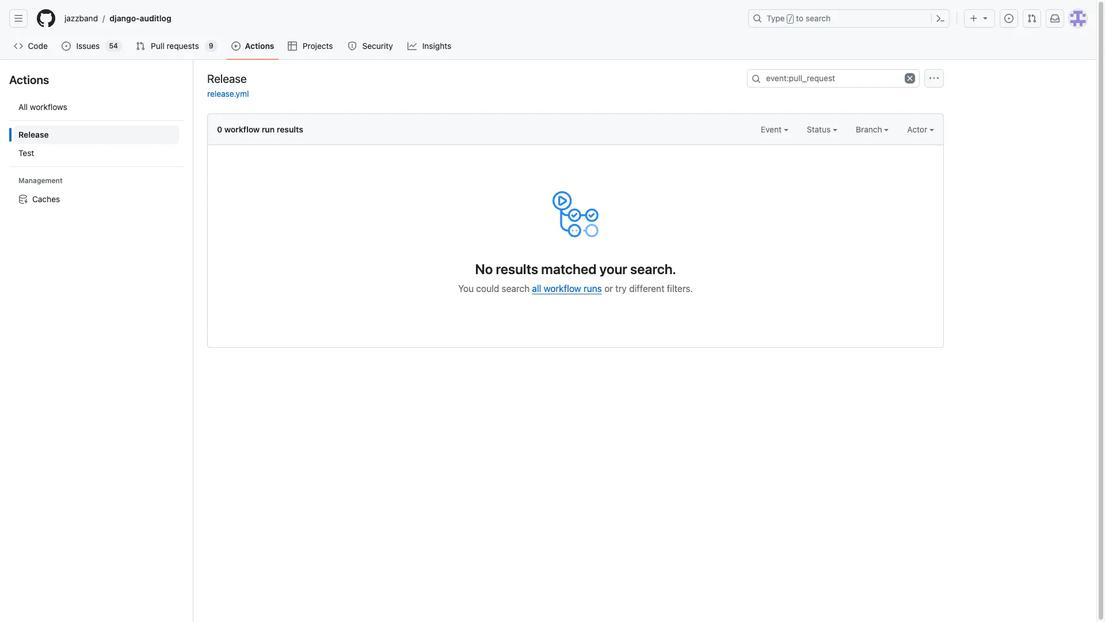 Task type: vqa. For each thing, say whether or not it's contained in the screenshot.
the Clone URL text box
no



Task type: describe. For each thing, give the bounding box(es) containing it.
caches
[[32, 194, 60, 204]]

pull requests
[[151, 41, 199, 51]]

actor
[[908, 124, 930, 134]]

play image
[[231, 41, 241, 51]]

actions link
[[227, 37, 279, 55]]

release.yml
[[207, 89, 249, 98]]

54
[[109, 41, 118, 50]]

/ for jazzband
[[103, 14, 105, 23]]

type / to search
[[767, 13, 831, 23]]

/ for type
[[789, 15, 793, 23]]

show workflow options image
[[930, 74, 939, 83]]

0
[[217, 124, 222, 134]]

git pull request image for bottommost issue opened icon
[[136, 41, 145, 51]]

or
[[605, 283, 613, 294]]

search image
[[752, 74, 761, 84]]

actor button
[[908, 123, 935, 135]]

no
[[475, 261, 493, 277]]

code
[[28, 41, 48, 51]]

1 vertical spatial results
[[496, 261, 539, 277]]

list containing jazzband
[[60, 9, 742, 28]]

test
[[18, 148, 34, 158]]

django-auditlog link
[[105, 9, 176, 28]]

all workflows link
[[14, 98, 179, 116]]

triangle down image
[[981, 13, 991, 22]]

projects link
[[284, 37, 339, 55]]

0 vertical spatial issue opened image
[[1005, 14, 1014, 23]]

code image
[[14, 41, 23, 51]]

shield image
[[348, 41, 357, 51]]

release inside filter workflows element
[[18, 130, 49, 139]]

you
[[459, 283, 474, 294]]

jazzband link
[[60, 9, 103, 28]]

search.
[[631, 261, 677, 277]]

no results matched your search.
[[475, 261, 677, 277]]

9
[[209, 41, 213, 50]]

table image
[[288, 41, 297, 51]]

branch
[[856, 124, 885, 134]]

0 horizontal spatial results
[[277, 124, 304, 134]]

0 workflow run results
[[217, 124, 304, 134]]

0 vertical spatial actions
[[245, 41, 274, 51]]

matched
[[542, 261, 597, 277]]

projects
[[303, 41, 333, 51]]

all
[[532, 283, 542, 294]]

jazzband / django-auditlog
[[65, 13, 171, 23]]

notifications image
[[1051, 14, 1060, 23]]



Task type: locate. For each thing, give the bounding box(es) containing it.
issues
[[76, 41, 100, 51]]

git pull request image left pull at the top of the page
[[136, 41, 145, 51]]

filters.
[[667, 283, 693, 294]]

1 vertical spatial actions
[[9, 73, 49, 86]]

workflows
[[30, 102, 67, 112]]

git pull request image left notifications icon
[[1028, 14, 1037, 23]]

actions up all
[[9, 73, 49, 86]]

issue opened image
[[1005, 14, 1014, 23], [62, 41, 71, 51]]

1 horizontal spatial /
[[789, 15, 793, 23]]

status button
[[807, 123, 838, 135]]

release
[[207, 72, 247, 85], [18, 130, 49, 139]]

workflow
[[224, 124, 260, 134], [544, 283, 582, 294]]

1 vertical spatial git pull request image
[[136, 41, 145, 51]]

workflow down matched
[[544, 283, 582, 294]]

clear filters image
[[905, 73, 916, 84]]

insights link
[[403, 37, 457, 55]]

results up all
[[496, 261, 539, 277]]

1 horizontal spatial release
[[207, 72, 247, 85]]

you could search all workflow runs or try different filters.
[[459, 283, 693, 294]]

your
[[600, 261, 628, 277]]

1 horizontal spatial git pull request image
[[1028, 14, 1037, 23]]

1 vertical spatial list
[[9, 93, 184, 213]]

runs
[[584, 283, 602, 294]]

0 horizontal spatial /
[[103, 14, 105, 23]]

different
[[630, 283, 665, 294]]

issue opened image right triangle down icon
[[1005, 14, 1014, 23]]

list
[[60, 9, 742, 28], [9, 93, 184, 213]]

actions right play icon
[[245, 41, 274, 51]]

/ left to
[[789, 15, 793, 23]]

type
[[767, 13, 785, 23]]

0 vertical spatial workflow
[[224, 124, 260, 134]]

1 vertical spatial issue opened image
[[62, 41, 71, 51]]

1 vertical spatial search
[[502, 283, 530, 294]]

django-
[[110, 13, 140, 23]]

management
[[18, 176, 63, 185]]

insights
[[423, 41, 452, 51]]

code link
[[9, 37, 53, 55]]

event button
[[761, 123, 789, 135]]

Filter workflow runs search field
[[748, 69, 920, 88]]

0 vertical spatial list
[[60, 9, 742, 28]]

graph image
[[408, 41, 417, 51]]

security link
[[343, 37, 399, 55]]

try
[[616, 283, 627, 294]]

all
[[18, 102, 28, 112]]

1 vertical spatial release
[[18, 130, 49, 139]]

0 vertical spatial results
[[277, 124, 304, 134]]

results right run
[[277, 124, 304, 134]]

release up test
[[18, 130, 49, 139]]

run
[[262, 124, 275, 134]]

release link
[[14, 126, 179, 144]]

1 horizontal spatial search
[[806, 13, 831, 23]]

pull
[[151, 41, 165, 51]]

event
[[761, 124, 784, 134]]

all workflows
[[18, 102, 67, 112]]

1 horizontal spatial actions
[[245, 41, 274, 51]]

search right to
[[806, 13, 831, 23]]

0 horizontal spatial workflow
[[224, 124, 260, 134]]

auditlog
[[140, 13, 171, 23]]

release.yml link
[[207, 89, 249, 98]]

/
[[103, 14, 105, 23], [789, 15, 793, 23]]

0 vertical spatial search
[[806, 13, 831, 23]]

requests
[[167, 41, 199, 51]]

caches link
[[14, 190, 179, 208]]

issue opened image left issues at left
[[62, 41, 71, 51]]

filter workflows element
[[14, 126, 179, 162]]

/ inside 'jazzband / django-auditlog'
[[103, 14, 105, 23]]

0 horizontal spatial issue opened image
[[62, 41, 71, 51]]

results
[[277, 124, 304, 134], [496, 261, 539, 277]]

0 horizontal spatial actions
[[9, 73, 49, 86]]

homepage image
[[37, 9, 55, 28]]

search left all
[[502, 283, 530, 294]]

actions
[[245, 41, 274, 51], [9, 73, 49, 86]]

test link
[[14, 144, 179, 162]]

1 horizontal spatial issue opened image
[[1005, 14, 1014, 23]]

0 horizontal spatial release
[[18, 130, 49, 139]]

release up "release.yml"
[[207, 72, 247, 85]]

workflow right 0
[[224, 124, 260, 134]]

github actions image
[[553, 191, 599, 237]]

security
[[363, 41, 393, 51]]

0 vertical spatial release
[[207, 72, 247, 85]]

command palette image
[[937, 14, 946, 23]]

0 horizontal spatial git pull request image
[[136, 41, 145, 51]]

status
[[807, 124, 833, 134]]

jazzband
[[65, 13, 98, 23]]

to
[[797, 13, 804, 23]]

1 horizontal spatial results
[[496, 261, 539, 277]]

/ left django-
[[103, 14, 105, 23]]

all workflow runs link
[[532, 283, 602, 294]]

list containing all workflows
[[9, 93, 184, 213]]

0 vertical spatial git pull request image
[[1028, 14, 1037, 23]]

search
[[806, 13, 831, 23], [502, 283, 530, 294]]

/ inside type / to search
[[789, 15, 793, 23]]

plus image
[[970, 14, 979, 23]]

None search field
[[748, 69, 920, 88]]

1 vertical spatial workflow
[[544, 283, 582, 294]]

could
[[476, 283, 500, 294]]

0 horizontal spatial search
[[502, 283, 530, 294]]

1 horizontal spatial workflow
[[544, 283, 582, 294]]

git pull request image for top issue opened icon
[[1028, 14, 1037, 23]]

git pull request image
[[1028, 14, 1037, 23], [136, 41, 145, 51]]



